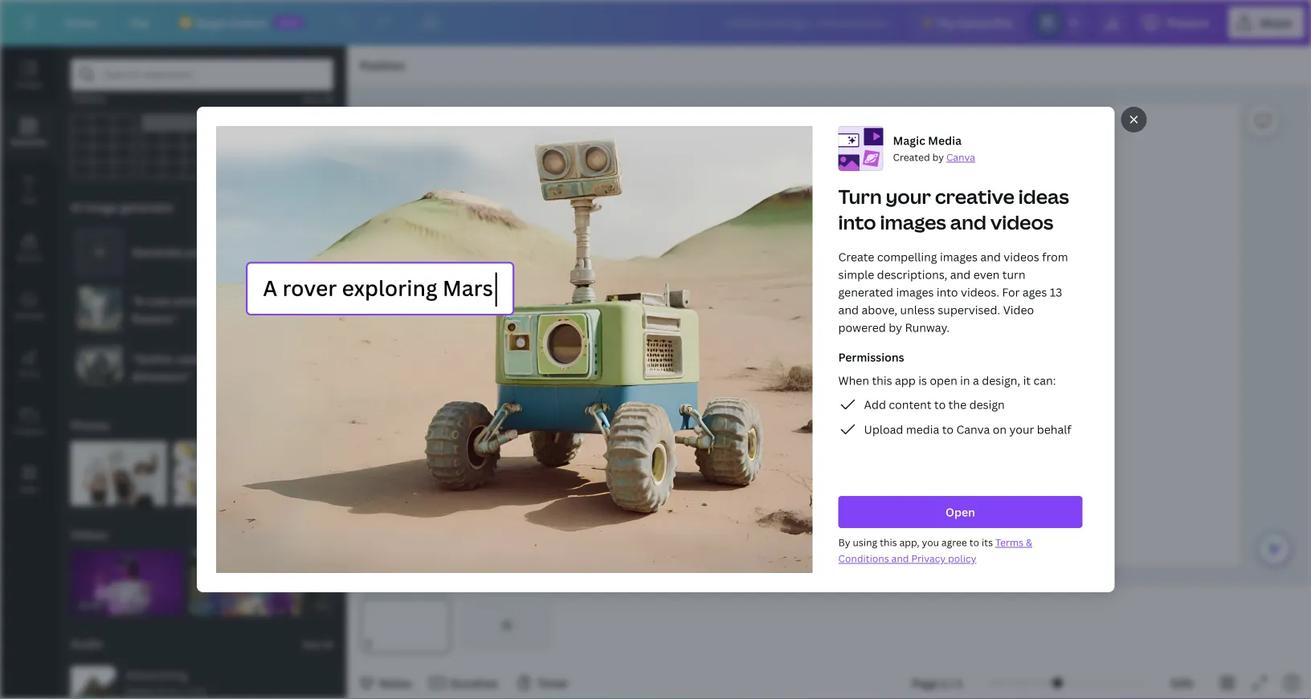 Task type: vqa. For each thing, say whether or not it's contained in the screenshot.
Search search field
no



Task type: describe. For each thing, give the bounding box(es) containing it.
3 add this table to the canvas image from the left
[[212, 114, 276, 178]]

audio button
[[69, 628, 105, 661]]

person eating indian takeaway food image
[[223, 442, 319, 506]]

compelling
[[877, 250, 937, 265]]

your for turn
[[886, 184, 931, 210]]

turn your creative ideas into images and videos
[[838, 184, 1069, 235]]

parks and loving sisters laying on blanket at a park image
[[326, 442, 422, 506]]

notes button
[[354, 671, 418, 697]]

conditions
[[838, 552, 889, 566]]

to for the
[[934, 397, 946, 413]]

to for canva
[[942, 422, 954, 438]]

see for photos
[[303, 420, 320, 433]]

see all for tables
[[303, 92, 333, 105]]

photos button
[[69, 410, 111, 442]]

create
[[838, 250, 875, 265]]

"gothic
[[132, 352, 173, 367]]

terms & conditions and privacy policy link
[[838, 536, 1032, 566]]

see for tables
[[303, 92, 320, 105]]

videos
[[71, 528, 108, 543]]

castle
[[176, 352, 209, 367]]

a inside "a cute anime cat in a forest with flowers"
[[244, 294, 251, 309]]

uploads button
[[0, 277, 58, 335]]

videos inside turn your creative ideas into images and videos
[[991, 209, 1054, 235]]

main menu bar
[[0, 0, 1311, 46]]

powered
[[838, 320, 886, 336]]

timer button
[[512, 671, 575, 697]]

elements button
[[0, 104, 58, 162]]

media
[[928, 133, 962, 148]]

uploads
[[13, 310, 45, 321]]

in inside the permissions when this app is open in a design, it can:
[[960, 373, 970, 389]]

"gothic castle surrounded by dinosaurs"
[[132, 352, 292, 385]]

Design title text field
[[713, 6, 904, 39]]

ai
[[71, 200, 82, 215]]

/
[[950, 676, 954, 692]]

and inside terms & conditions and privacy policy
[[892, 552, 909, 566]]

all for audio
[[322, 638, 333, 652]]

its
[[982, 536, 993, 550]]

page 1 image
[[360, 600, 451, 652]]

videos.
[[961, 285, 999, 300]]

apps
[[19, 484, 39, 495]]

app
[[895, 373, 916, 389]]

simple
[[838, 267, 874, 283]]

assortment of fruits and vegetables image
[[173, 442, 216, 506]]

generate your own
[[132, 245, 236, 260]]

magic for magic media created by canva
[[893, 133, 925, 148]]

hide pages image
[[791, 576, 868, 589]]

see all button for videos
[[301, 519, 335, 551]]

unless
[[900, 303, 935, 318]]

•
[[180, 685, 184, 698]]

design
[[969, 397, 1005, 413]]

flowers"
[[132, 311, 177, 327]]

video
[[1003, 303, 1034, 318]]

open
[[946, 505, 975, 520]]

creative
[[935, 184, 1015, 210]]

ai image generator
[[71, 200, 174, 215]]

all for photos
[[322, 420, 333, 433]]

draw button
[[0, 335, 58, 393]]

terms
[[996, 536, 1024, 550]]

hide image
[[346, 334, 357, 411]]

see for audio
[[303, 638, 320, 652]]

can:
[[1034, 373, 1056, 389]]

descriptions,
[[877, 267, 948, 283]]

design
[[16, 79, 42, 90]]

canva inside list
[[956, 422, 990, 438]]

policy
[[948, 552, 977, 566]]

cute
[[146, 294, 171, 309]]

projects
[[13, 426, 45, 437]]

advertising
[[125, 668, 187, 683]]

anime
[[174, 294, 207, 309]]

by inside the create compelling images and videos from simple descriptions, and even turn generated images into videos. for ages 13 and above, unless supervised. video powered by runway.
[[889, 320, 902, 336]]

new
[[279, 17, 299, 28]]

generator
[[120, 200, 174, 215]]

notes
[[379, 676, 412, 692]]

and inside turn your creative ideas into images and videos
[[950, 209, 987, 235]]

by
[[838, 536, 851, 550]]

images inside turn your creative ideas into images and videos
[[880, 209, 946, 235]]

for
[[1002, 285, 1020, 300]]

design,
[[982, 373, 1021, 389]]

pro
[[994, 15, 1013, 30]]

open
[[930, 373, 958, 389]]

see all for photos
[[303, 420, 333, 433]]

tables
[[71, 90, 106, 106]]

videos inside the create compelling images and videos from simple descriptions, and even turn generated images into videos. for ages 13 and above, unless supervised. video powered by runway.
[[1004, 250, 1039, 265]]

permissions
[[838, 350, 904, 365]]

2 1 from the left
[[957, 676, 963, 692]]

supervised.
[[938, 303, 1000, 318]]

generate
[[132, 245, 182, 260]]

see all button for audio
[[301, 628, 335, 661]]

magic for magic switch
[[195, 15, 228, 30]]

advertising rafael krux • 2:14
[[125, 668, 205, 698]]

2 vertical spatial images
[[896, 285, 934, 300]]

text button
[[0, 162, 58, 219]]

with
[[289, 294, 313, 309]]

1 1 from the left
[[941, 676, 947, 692]]

all for videos
[[322, 529, 333, 542]]

try canva pro
[[937, 15, 1013, 30]]

canva inside magic media created by canva
[[947, 151, 975, 164]]

&
[[1026, 536, 1032, 550]]

into inside turn your creative ideas into images and videos
[[838, 209, 876, 235]]

a inside the permissions when this app is open in a design, it can:
[[973, 373, 979, 389]]

toggle play audio track preview image
[[71, 667, 116, 700]]

7.0s
[[198, 600, 214, 611]]

13
[[1050, 285, 1062, 300]]

magic switch
[[195, 15, 267, 30]]

media
[[906, 422, 939, 438]]

women protesting together image
[[71, 442, 167, 506]]

all for tables
[[322, 92, 333, 105]]

home
[[64, 15, 97, 30]]

krux
[[157, 685, 178, 698]]



Task type: locate. For each thing, give the bounding box(es) containing it.
to left its
[[970, 536, 979, 550]]

by inside "gothic castle surrounded by dinosaurs"
[[278, 352, 292, 367]]

2 see from the top
[[303, 420, 320, 433]]

your inside list
[[1010, 422, 1034, 438]]

a
[[244, 294, 251, 309], [973, 373, 979, 389]]

0 vertical spatial to
[[934, 397, 946, 413]]

your for generate
[[185, 245, 210, 260]]

1 horizontal spatial by
[[889, 320, 902, 336]]

text
[[21, 194, 37, 205]]

surrounded
[[212, 352, 276, 367]]

12.0s group
[[71, 551, 183, 616]]

2 vertical spatial your
[[1010, 422, 1034, 438]]

1 see all button from the top
[[301, 82, 335, 114]]

see all button for tables
[[301, 82, 335, 114]]

your down created
[[886, 184, 931, 210]]

this
[[872, 373, 892, 389], [880, 536, 897, 550]]

by inside magic media created by canva
[[933, 151, 944, 164]]

this for app
[[872, 373, 892, 389]]

draw
[[19, 368, 39, 379]]

this left app,
[[880, 536, 897, 550]]

by using this app, you agree to its
[[838, 536, 996, 550]]

list containing add content to the design
[[838, 395, 1083, 440]]

0 vertical spatial videos
[[991, 209, 1054, 235]]

is
[[919, 373, 927, 389]]

upload
[[864, 422, 903, 438]]

design button
[[0, 46, 58, 104]]

timer
[[537, 676, 569, 692]]

ideas
[[1019, 184, 1069, 210]]

see
[[303, 92, 320, 105], [303, 420, 320, 433], [303, 529, 320, 542], [303, 638, 320, 652]]

by for "gothic castle surrounded by dinosaurs"
[[278, 352, 292, 367]]

list
[[838, 395, 1083, 440]]

canva left on on the bottom right of page
[[956, 422, 990, 438]]

1 vertical spatial videos
[[1004, 250, 1039, 265]]

own
[[213, 245, 236, 260]]

1 all from the top
[[322, 92, 333, 105]]

0 vertical spatial canva
[[958, 15, 991, 30]]

see all for videos
[[303, 529, 333, 542]]

see all for audio
[[303, 638, 333, 652]]

photos
[[71, 418, 109, 434]]

brand button
[[0, 219, 58, 277]]

this for app,
[[880, 536, 897, 550]]

1 horizontal spatial in
[[960, 373, 970, 389]]

this inside the permissions when this app is open in a design, it can:
[[872, 373, 892, 389]]

0 horizontal spatial into
[[838, 209, 876, 235]]

1 see from the top
[[303, 92, 320, 105]]

11.0s group
[[309, 551, 422, 616]]

runway.
[[905, 320, 950, 336]]

using
[[853, 536, 877, 550]]

try
[[937, 15, 955, 30]]

permissions when this app is open in a design, it can:
[[838, 350, 1056, 389]]

1 vertical spatial in
[[960, 373, 970, 389]]

a left forest
[[244, 294, 251, 309]]

Page title text field
[[378, 636, 385, 652]]

7.0s group
[[190, 551, 303, 616]]

tables button
[[69, 82, 107, 114]]

images up "unless" at top right
[[896, 285, 934, 300]]

3 all from the top
[[322, 529, 333, 542]]

0 vertical spatial magic
[[195, 15, 228, 30]]

turn
[[1003, 267, 1026, 283]]

into inside the create compelling images and videos from simple descriptions, and even turn generated images into videos. for ages 13 and above, unless supervised. video powered by runway.
[[937, 285, 958, 300]]

2 add this table to the canvas image from the left
[[141, 114, 206, 178]]

canva right try
[[958, 15, 991, 30]]

1 vertical spatial this
[[880, 536, 897, 550]]

1 horizontal spatial magic
[[893, 133, 925, 148]]

0 horizontal spatial 1
[[941, 676, 947, 692]]

create compelling images and videos from simple descriptions, and even turn generated images into videos. for ages 13 and above, unless supervised. video powered by runway.
[[838, 250, 1068, 336]]

by down above,
[[889, 320, 902, 336]]

0 vertical spatial images
[[880, 209, 946, 235]]

in inside "a cute anime cat in a forest with flowers"
[[231, 294, 242, 309]]

canva assistant image
[[1265, 540, 1284, 559]]

0 vertical spatial into
[[838, 209, 876, 235]]

the
[[949, 397, 967, 413]]

duration button
[[425, 671, 505, 697]]

ages
[[1023, 285, 1047, 300]]

page 1 / 1
[[912, 676, 963, 692]]

switch
[[230, 15, 267, 30]]

elements
[[11, 137, 47, 147]]

open button
[[838, 497, 1083, 529]]

in right open
[[960, 373, 970, 389]]

privacy
[[911, 552, 946, 566]]

your inside turn your creative ideas into images and videos
[[886, 184, 931, 210]]

11.0s
[[317, 600, 340, 611]]

magic inside magic media created by canva
[[893, 133, 925, 148]]

1 vertical spatial by
[[889, 320, 902, 336]]

in
[[231, 294, 242, 309], [960, 373, 970, 389]]

side panel tab list
[[0, 46, 58, 509]]

0 vertical spatial a
[[244, 294, 251, 309]]

upload media to canva on your behalf
[[864, 422, 1072, 438]]

Search elements search field
[[103, 59, 301, 90]]

1 vertical spatial your
[[185, 245, 210, 260]]

1 left the /
[[941, 676, 947, 692]]

magic media created by canva
[[893, 133, 975, 164]]

0 vertical spatial in
[[231, 294, 242, 309]]

2 all from the top
[[322, 420, 333, 433]]

1 horizontal spatial a
[[973, 373, 979, 389]]

content
[[889, 397, 932, 413]]

3 see all button from the top
[[301, 519, 335, 551]]

canva down 'media'
[[947, 151, 975, 164]]

0 vertical spatial your
[[886, 184, 931, 210]]

this left app
[[872, 373, 892, 389]]

magic inside main menu bar
[[195, 15, 228, 30]]

try canva pro button
[[910, 6, 1026, 39]]

above,
[[862, 303, 898, 318]]

4 all from the top
[[322, 638, 333, 652]]

1 horizontal spatial into
[[937, 285, 958, 300]]

2 vertical spatial by
[[278, 352, 292, 367]]

1 vertical spatial magic
[[893, 133, 925, 148]]

into up create
[[838, 209, 876, 235]]

4 see from the top
[[303, 638, 320, 652]]

see all
[[303, 92, 333, 105], [303, 420, 333, 433], [303, 529, 333, 542], [303, 638, 333, 652]]

0 vertical spatial this
[[872, 373, 892, 389]]

app,
[[900, 536, 920, 550]]

magic left switch
[[195, 15, 228, 30]]

all
[[322, 92, 333, 105], [322, 420, 333, 433], [322, 529, 333, 542], [322, 638, 333, 652]]

3 see all from the top
[[303, 529, 333, 542]]

1 vertical spatial a
[[973, 373, 979, 389]]

see for videos
[[303, 529, 320, 542]]

add
[[864, 397, 886, 413]]

see all button
[[301, 82, 335, 114], [301, 410, 335, 442], [301, 519, 335, 551], [301, 628, 335, 661]]

canva link
[[947, 151, 975, 164]]

your right on on the bottom right of page
[[1010, 422, 1034, 438]]

1 vertical spatial images
[[940, 250, 978, 265]]

images up even
[[940, 250, 978, 265]]

into up supervised.
[[937, 285, 958, 300]]

2 horizontal spatial by
[[933, 151, 944, 164]]

to left 'the' at the bottom right of the page
[[934, 397, 946, 413]]

1 right the /
[[957, 676, 963, 692]]

and
[[950, 209, 987, 235], [981, 250, 1001, 265], [950, 267, 971, 283], [838, 303, 859, 318], [892, 552, 909, 566]]

even
[[974, 267, 1000, 283]]

0 horizontal spatial magic
[[195, 15, 228, 30]]

when
[[838, 373, 869, 389]]

from
[[1042, 250, 1068, 265]]

add this table to the canvas image
[[71, 114, 135, 178], [141, 114, 206, 178], [212, 114, 276, 178], [283, 114, 347, 178]]

apps button
[[0, 451, 58, 509]]

dinosaurs"
[[132, 369, 191, 385]]

"a
[[132, 294, 144, 309]]

1
[[941, 676, 947, 692], [957, 676, 963, 692]]

1 vertical spatial canva
[[947, 151, 975, 164]]

images
[[880, 209, 946, 235], [940, 250, 978, 265], [896, 285, 934, 300]]

images up compelling
[[880, 209, 946, 235]]

1 horizontal spatial 1
[[957, 676, 963, 692]]

0 horizontal spatial in
[[231, 294, 242, 309]]

a left the design,
[[973, 373, 979, 389]]

by down 'media'
[[933, 151, 944, 164]]

see all button for photos
[[301, 410, 335, 442]]

1 add this table to the canvas image from the left
[[71, 114, 135, 178]]

0 horizontal spatial by
[[278, 352, 292, 367]]

forest
[[253, 294, 286, 309]]

videos button
[[69, 519, 109, 551]]

videos up the 'from'
[[991, 209, 1054, 235]]

canva inside button
[[958, 15, 991, 30]]

2 vertical spatial canva
[[956, 422, 990, 438]]

2 see all from the top
[[303, 420, 333, 433]]

by right 'surrounded'
[[278, 352, 292, 367]]

by for magic media created by canva
[[933, 151, 944, 164]]

4 see all from the top
[[303, 638, 333, 652]]

2 vertical spatial to
[[970, 536, 979, 550]]

your
[[886, 184, 931, 210], [185, 245, 210, 260], [1010, 422, 1034, 438]]

3 see from the top
[[303, 529, 320, 542]]

1 horizontal spatial your
[[886, 184, 931, 210]]

0 horizontal spatial a
[[244, 294, 251, 309]]

you
[[922, 536, 939, 550]]

duration
[[450, 676, 499, 692]]

4 see all button from the top
[[301, 628, 335, 661]]

cat
[[210, 294, 229, 309]]

by
[[933, 151, 944, 164], [889, 320, 902, 336], [278, 352, 292, 367]]

on
[[993, 422, 1007, 438]]

2 see all button from the top
[[301, 410, 335, 442]]

audio
[[71, 637, 103, 652]]

to right media
[[942, 422, 954, 438]]

1 vertical spatial to
[[942, 422, 954, 438]]

in right cat
[[231, 294, 242, 309]]

projects button
[[0, 393, 58, 451]]

2 horizontal spatial your
[[1010, 422, 1034, 438]]

1 vertical spatial into
[[937, 285, 958, 300]]

videos up the turn
[[1004, 250, 1039, 265]]

0 vertical spatial by
[[933, 151, 944, 164]]

"a cute anime cat in a forest with flowers"
[[132, 294, 313, 327]]

brand
[[17, 252, 41, 263]]

0 horizontal spatial your
[[185, 245, 210, 260]]

terms & conditions and privacy policy
[[838, 536, 1032, 566]]

4 add this table to the canvas image from the left
[[283, 114, 347, 178]]

your left own
[[185, 245, 210, 260]]

agree
[[942, 536, 967, 550]]

12.0s
[[79, 600, 101, 611]]

magic up created
[[893, 133, 925, 148]]

image
[[85, 200, 117, 215]]

1 see all from the top
[[303, 92, 333, 105]]



